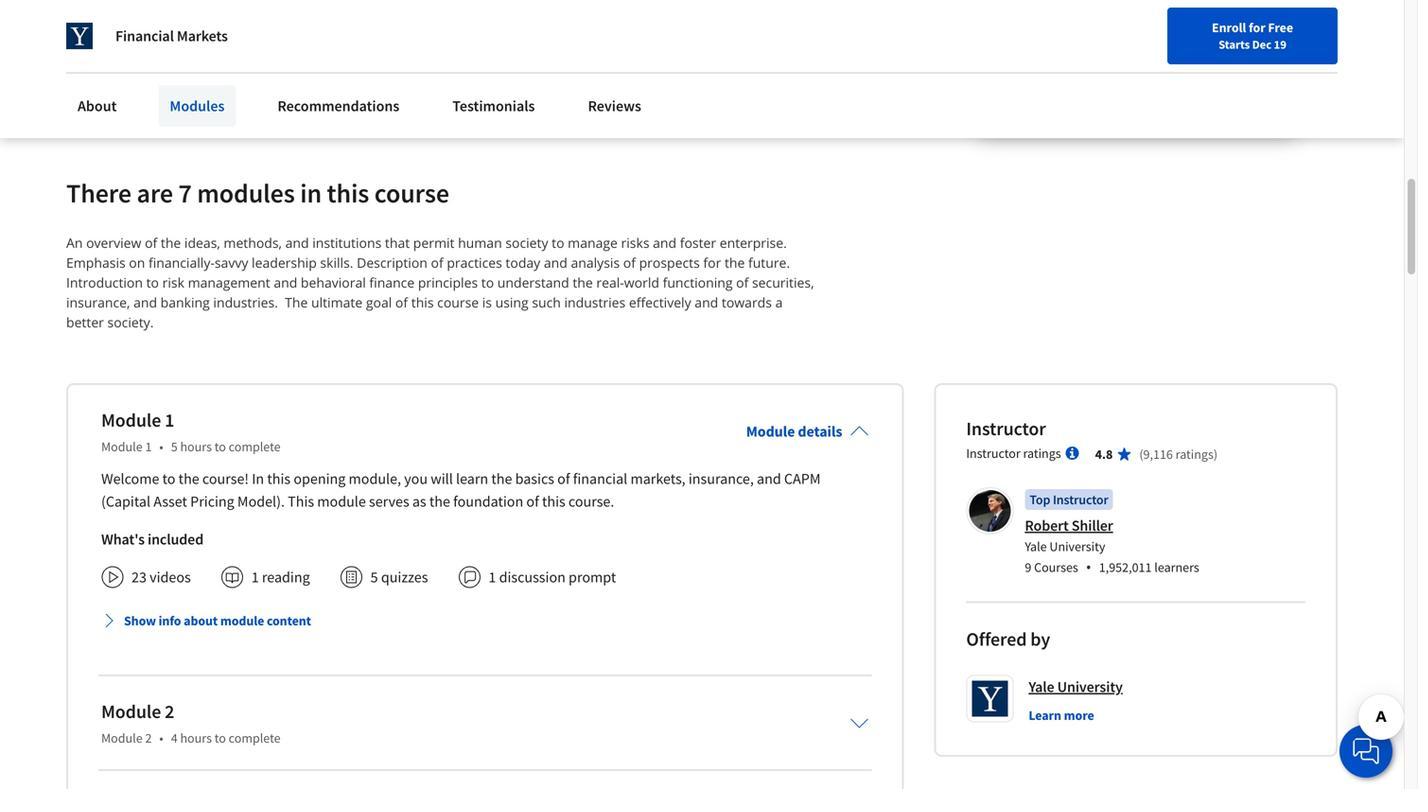 Task type: locate. For each thing, give the bounding box(es) containing it.
and down functioning
[[695, 294, 719, 312]]

instructor up robert shiller link
[[1053, 491, 1109, 508]]

show info about module content button
[[94, 604, 319, 638]]

this up it
[[126, 36, 150, 55]]

that
[[385, 234, 410, 252]]

instructor
[[967, 417, 1046, 441], [967, 445, 1021, 462], [1053, 491, 1109, 508]]

university up 'more'
[[1058, 678, 1123, 697]]

learn
[[456, 470, 488, 489]]

this
[[126, 36, 150, 55], [327, 177, 369, 210], [411, 294, 434, 312], [267, 470, 291, 489], [542, 492, 566, 511]]

of up the financially-
[[145, 234, 157, 252]]

insurance, inside an overview of the ideas, methods, and institutions that permit human society to manage risks and foster enterprise. emphasis on financially-savvy leadership skills. description of practices today and analysis of prospects for the future. introduction to risk management and behavioral finance principles to understand the real-world functioning of securities, insurance, and banking industries.  the ultimate goal of this course is using such industries effectively and towards a better society.
[[66, 294, 130, 312]]

2 vertical spatial •
[[159, 730, 163, 747]]

0 vertical spatial •
[[159, 438, 163, 455]]

quizzes
[[381, 568, 428, 587]]

hours inside module 1 module 1 • 5 hours to complete
[[180, 438, 212, 455]]

videos
[[150, 568, 191, 587]]

to inside the welcome to the course! in this opening module, you will learn the basics of financial markets, insurance, and capm (capital asset pricing model). this module serves as the foundation of this course.
[[162, 470, 176, 489]]

performance
[[326, 59, 408, 78]]

1 discussion prompt
[[489, 568, 616, 587]]

show notifications image
[[1149, 24, 1172, 46]]

2 complete from the top
[[229, 730, 281, 747]]

to up course!
[[215, 438, 226, 455]]

emphasis
[[66, 254, 126, 272]]

• right 'courses'
[[1086, 557, 1092, 578]]

finance
[[369, 274, 415, 292]]

on down overview
[[129, 254, 145, 272]]

functioning
[[663, 274, 733, 292]]

0 vertical spatial your
[[236, 36, 265, 55]]

module down opening
[[317, 492, 366, 511]]

overview
[[86, 234, 141, 252]]

ratings right 9,116
[[1176, 446, 1214, 463]]

0 horizontal spatial insurance,
[[66, 294, 130, 312]]

0 vertical spatial university
[[1050, 538, 1106, 555]]

hours for 2
[[180, 730, 212, 747]]

of down risks
[[623, 254, 636, 272]]

0 vertical spatial 5
[[171, 438, 178, 455]]

0 vertical spatial yale
[[1025, 538, 1047, 555]]

1 vertical spatial hours
[[180, 730, 212, 747]]

learn more
[[1029, 707, 1095, 724]]

0 vertical spatial insurance,
[[66, 294, 130, 312]]

about
[[184, 613, 218, 630]]

1 left reading at bottom
[[251, 568, 259, 587]]

course down principles
[[437, 294, 479, 312]]

to up is
[[481, 274, 494, 292]]

2 hours from the top
[[180, 730, 212, 747]]

profile,
[[326, 36, 371, 55]]

1 vertical spatial your
[[294, 59, 323, 78]]

instructor inside the top instructor robert shiller yale university 9 courses • 1,952,011 learners
[[1053, 491, 1109, 508]]

and up understand
[[544, 254, 568, 272]]

better
[[66, 313, 104, 331]]

2 left 4
[[145, 730, 152, 747]]

0 vertical spatial for
[[1249, 19, 1266, 36]]

in up institutions
[[300, 177, 322, 210]]

1 vertical spatial yale
[[1029, 678, 1055, 697]]

this down basics
[[542, 492, 566, 511]]

( 9,116 ratings )
[[1140, 446, 1218, 463]]

1 complete from the top
[[229, 438, 281, 455]]

0 horizontal spatial ratings
[[1023, 445, 1061, 462]]

1 horizontal spatial 5
[[371, 568, 378, 587]]

0 vertical spatial module
[[317, 492, 366, 511]]

1 hours from the top
[[180, 438, 212, 455]]

yale up learn
[[1029, 678, 1055, 697]]

free
[[1269, 19, 1294, 36]]

prompt
[[569, 568, 616, 587]]

review
[[411, 59, 453, 78]]

0 horizontal spatial 5
[[171, 438, 178, 455]]

complete inside module 1 module 1 • 5 hours to complete
[[229, 438, 281, 455]]

practices
[[447, 254, 502, 272]]

course up the that
[[375, 177, 449, 210]]

there are 7 modules in this course
[[66, 177, 449, 210]]

• up welcome
[[159, 438, 163, 455]]

show info about module content
[[124, 613, 311, 630]]

robert
[[1025, 516, 1069, 535]]

yale
[[1025, 538, 1047, 555], [1029, 678, 1055, 697]]

5 inside module 1 module 1 • 5 hours to complete
[[171, 438, 178, 455]]

1 horizontal spatial ratings
[[1176, 446, 1214, 463]]

4
[[171, 730, 178, 747]]

to up media
[[220, 36, 233, 55]]

0 vertical spatial on
[[150, 59, 166, 78]]

• inside module 2 module 2 • 4 hours to complete
[[159, 730, 163, 747]]

leadership
[[252, 254, 317, 272]]

• left 4
[[159, 730, 163, 747]]

0 vertical spatial in
[[279, 59, 291, 78]]

ratings up top
[[1023, 445, 1061, 462]]

•
[[159, 438, 163, 455], [1086, 557, 1092, 578], [159, 730, 163, 747]]

module 2 module 2 • 4 hours to complete
[[101, 700, 281, 747]]

model).
[[237, 492, 285, 511]]

asset
[[154, 492, 187, 511]]

in
[[279, 59, 291, 78], [300, 177, 322, 210]]

resume,
[[374, 36, 425, 55]]

risks
[[621, 234, 650, 252]]

opening
[[294, 470, 346, 489]]

1 vertical spatial instructor
[[967, 445, 1021, 462]]

the down enterprise.
[[725, 254, 745, 272]]

and left the capm
[[757, 470, 781, 489]]

hours right 4
[[180, 730, 212, 747]]

module inside the welcome to the course! in this opening module, you will learn the basics of financial markets, insurance, and capm (capital asset pricing model). this module serves as the foundation of this course.
[[317, 492, 366, 511]]

hours inside module 2 module 2 • 4 hours to complete
[[180, 730, 212, 747]]

instructor up the robert shiller image
[[967, 445, 1021, 462]]

industries.
[[213, 294, 278, 312]]

your down linkedin
[[294, 59, 323, 78]]

to up asset
[[162, 470, 176, 489]]

and right media
[[252, 59, 276, 78]]

for inside enroll for free starts dec 19
[[1249, 19, 1266, 36]]

this down principles
[[411, 294, 434, 312]]

on right it
[[150, 59, 166, 78]]

5
[[171, 438, 178, 455], [371, 568, 378, 587]]

0 vertical spatial course
[[375, 177, 449, 210]]

2 vertical spatial instructor
[[1053, 491, 1109, 508]]

on inside add this credential to your linkedin profile, resume, or cv share it on social media and in your performance review
[[150, 59, 166, 78]]

0 horizontal spatial on
[[129, 254, 145, 272]]

0 horizontal spatial module
[[220, 613, 264, 630]]

manage
[[568, 234, 618, 252]]

2
[[165, 700, 174, 724], [145, 730, 152, 747]]

1 horizontal spatial 2
[[165, 700, 174, 724]]

complete right 4
[[229, 730, 281, 747]]

9,116
[[1144, 446, 1173, 463]]

insurance, down "introduction"
[[66, 294, 130, 312]]

to right 4
[[215, 730, 226, 747]]

savvy
[[215, 254, 248, 272]]

0 horizontal spatial in
[[279, 59, 291, 78]]

1 vertical spatial module
[[220, 613, 264, 630]]

(capital
[[101, 492, 151, 511]]

instructor for instructor
[[967, 417, 1046, 441]]

about
[[78, 97, 117, 115]]

1 vertical spatial university
[[1058, 678, 1123, 697]]

on
[[150, 59, 166, 78], [129, 254, 145, 272]]

of
[[145, 234, 157, 252], [431, 254, 444, 272], [623, 254, 636, 272], [736, 274, 749, 292], [396, 294, 408, 312], [558, 470, 570, 489], [527, 492, 539, 511]]

learn more button
[[1029, 706, 1095, 725]]

insurance,
[[66, 294, 130, 312], [689, 470, 754, 489]]

menu item
[[1007, 19, 1129, 80]]

welcome to the course! in this opening module, you will learn the basics of financial markets, insurance, and capm (capital asset pricing model). this module serves as the foundation of this course.
[[101, 470, 821, 511]]

5 left quizzes
[[371, 568, 378, 587]]

securities,
[[752, 274, 814, 292]]

and up the prospects
[[653, 234, 677, 252]]

1 vertical spatial for
[[704, 254, 721, 272]]

7
[[178, 177, 192, 210]]

there
[[66, 177, 132, 210]]

and inside the welcome to the course! in this opening module, you will learn the basics of financial markets, insurance, and capm (capital asset pricing model). this module serves as the foundation of this course.
[[757, 470, 781, 489]]

principles
[[418, 274, 478, 292]]

yale up 9
[[1025, 538, 1047, 555]]

your up media
[[236, 36, 265, 55]]

0 vertical spatial instructor
[[967, 417, 1046, 441]]

the right 'as'
[[429, 492, 450, 511]]

what's
[[101, 530, 145, 549]]

1 horizontal spatial module
[[317, 492, 366, 511]]

0 horizontal spatial 2
[[145, 730, 152, 747]]

hours
[[180, 438, 212, 455], [180, 730, 212, 747]]

discussion
[[499, 568, 566, 587]]

module right about
[[220, 613, 264, 630]]

complete up in
[[229, 438, 281, 455]]

and up leadership
[[285, 234, 309, 252]]

2 up 4
[[165, 700, 174, 724]]

in down linkedin
[[279, 59, 291, 78]]

instructor up instructor ratings
[[967, 417, 1046, 441]]

the
[[161, 234, 181, 252], [725, 254, 745, 272], [573, 274, 593, 292], [179, 470, 199, 489], [492, 470, 512, 489], [429, 492, 450, 511]]

this up institutions
[[327, 177, 369, 210]]

to left the risk
[[146, 274, 159, 292]]

and down leadership
[[274, 274, 297, 292]]

offered
[[967, 628, 1027, 651]]

this right in
[[267, 470, 291, 489]]

• inside module 1 module 1 • 5 hours to complete
[[159, 438, 163, 455]]

complete inside module 2 module 2 • 4 hours to complete
[[229, 730, 281, 747]]

to inside module 1 module 1 • 5 hours to complete
[[215, 438, 226, 455]]

towards
[[722, 294, 772, 312]]

1 vertical spatial course
[[437, 294, 479, 312]]

pricing
[[190, 492, 234, 511]]

ratings
[[1023, 445, 1061, 462], [1176, 446, 1214, 463]]

permit
[[413, 234, 455, 252]]

1 horizontal spatial for
[[1249, 19, 1266, 36]]

1 vertical spatial in
[[300, 177, 322, 210]]

or
[[428, 36, 441, 55]]

to inside module 2 module 2 • 4 hours to complete
[[215, 730, 226, 747]]

linkedin
[[268, 36, 323, 55]]

insurance, right markets,
[[689, 470, 754, 489]]

yale university
[[1029, 678, 1123, 697]]

0 vertical spatial hours
[[180, 438, 212, 455]]

1 horizontal spatial on
[[150, 59, 166, 78]]

modules
[[197, 177, 295, 210]]

complete
[[229, 438, 281, 455], [229, 730, 281, 747]]

of right basics
[[558, 470, 570, 489]]

and up society.
[[134, 294, 157, 312]]

module
[[317, 492, 366, 511], [220, 613, 264, 630]]

this inside an overview of the ideas, methods, and institutions that permit human society to manage risks and foster enterprise. emphasis on financially-savvy leadership skills. description of practices today and analysis of prospects for the future. introduction to risk management and behavioral finance principles to understand the real-world functioning of securities, insurance, and banking industries.  the ultimate goal of this course is using such industries effectively and towards a better society.
[[411, 294, 434, 312]]

complete for module 2
[[229, 730, 281, 747]]

1 vertical spatial insurance,
[[689, 470, 754, 489]]

foundation
[[453, 492, 524, 511]]

in inside add this credential to your linkedin profile, resume, or cv share it on social media and in your performance review
[[279, 59, 291, 78]]

university down robert shiller link
[[1050, 538, 1106, 555]]

hours up course!
[[180, 438, 212, 455]]

management
[[188, 274, 270, 292]]

1 vertical spatial on
[[129, 254, 145, 272]]

1,952,011
[[1099, 559, 1152, 576]]

5 up asset
[[171, 438, 178, 455]]

complete for module 1
[[229, 438, 281, 455]]

coursera career certificate image
[[980, 0, 1296, 135]]

for down foster
[[704, 254, 721, 272]]

yale university image
[[66, 23, 93, 49]]

for up dec
[[1249, 19, 1266, 36]]

0 horizontal spatial for
[[704, 254, 721, 272]]

1 vertical spatial •
[[1086, 557, 1092, 578]]

1 horizontal spatial insurance,
[[689, 470, 754, 489]]

university
[[1050, 538, 1106, 555], [1058, 678, 1123, 697]]

1 vertical spatial complete
[[229, 730, 281, 747]]

0 vertical spatial complete
[[229, 438, 281, 455]]

• inside the top instructor robert shiller yale university 9 courses • 1,952,011 learners
[[1086, 557, 1092, 578]]



Task type: describe. For each thing, give the bounding box(es) containing it.
using
[[496, 294, 529, 312]]

are
[[137, 177, 173, 210]]

a
[[776, 294, 783, 312]]

instructor for instructor ratings
[[967, 445, 1021, 462]]

module inside dropdown button
[[220, 613, 264, 630]]

real-
[[597, 274, 624, 292]]

markets,
[[631, 470, 686, 489]]

banking
[[161, 294, 210, 312]]

university inside 'link'
[[1058, 678, 1123, 697]]

world
[[624, 274, 660, 292]]

module details
[[746, 422, 843, 441]]

ideas,
[[184, 234, 220, 252]]

reviews
[[588, 97, 642, 115]]

instructor ratings
[[967, 445, 1061, 462]]

• for 1
[[159, 438, 163, 455]]

the up industries
[[573, 274, 593, 292]]

1 horizontal spatial your
[[294, 59, 323, 78]]

of down finance
[[396, 294, 408, 312]]

module 1 module 1 • 5 hours to complete
[[101, 409, 281, 455]]

it
[[138, 59, 147, 78]]

the
[[285, 294, 308, 312]]

human
[[458, 234, 502, 252]]

financial
[[115, 26, 174, 45]]

testimonials
[[453, 97, 535, 115]]

1 left discussion
[[489, 568, 496, 587]]

yale inside the top instructor robert shiller yale university 9 courses • 1,952,011 learners
[[1025, 538, 1047, 555]]

starts
[[1219, 37, 1250, 52]]

course.
[[569, 492, 615, 511]]

the up the financially-
[[161, 234, 181, 252]]

institutions
[[313, 234, 382, 252]]

this inside add this credential to your linkedin profile, resume, or cv share it on social media and in your performance review
[[126, 36, 150, 55]]

an overview of the ideas, methods, and institutions that permit human society to manage risks and foster enterprise. emphasis on financially-savvy leadership skills. description of practices today and analysis of prospects for the future. introduction to risk management and behavioral finance principles to understand the real-world functioning of securities, insurance, and banking industries.  the ultimate goal of this course is using such industries effectively and towards a better society.
[[66, 234, 818, 331]]

the up foundation
[[492, 470, 512, 489]]

by
[[1031, 628, 1051, 651]]

industries
[[564, 294, 626, 312]]

chat with us image
[[1351, 736, 1382, 767]]

top
[[1030, 491, 1051, 508]]

skills.
[[320, 254, 353, 272]]

0 horizontal spatial your
[[236, 36, 265, 55]]

as
[[412, 492, 426, 511]]

in
[[252, 470, 264, 489]]

will
[[431, 470, 453, 489]]

to right society
[[552, 234, 565, 252]]

prospects
[[639, 254, 700, 272]]

courses
[[1034, 559, 1079, 576]]

module for 2
[[101, 700, 161, 724]]

1 vertical spatial 5
[[371, 568, 378, 587]]

introduction
[[66, 274, 143, 292]]

and inside add this credential to your linkedin profile, resume, or cv share it on social media and in your performance review
[[252, 59, 276, 78]]

learners
[[1155, 559, 1200, 576]]

social
[[169, 59, 206, 78]]

insurance, inside the welcome to the course! in this opening module, you will learn the basics of financial markets, insurance, and capm (capital asset pricing model). this module serves as the foundation of this course.
[[689, 470, 754, 489]]

serves
[[369, 492, 409, 511]]

about link
[[66, 85, 128, 127]]

ultimate
[[311, 294, 363, 312]]

learn
[[1029, 707, 1062, 724]]

financial markets
[[115, 26, 228, 45]]

enterprise.
[[720, 234, 787, 252]]

4.8
[[1096, 446, 1113, 463]]

shiller
[[1072, 516, 1114, 535]]

robert shiller link
[[1025, 516, 1114, 535]]

)
[[1214, 446, 1218, 463]]

yale inside 'link'
[[1029, 678, 1055, 697]]

robert shiller image
[[969, 490, 1011, 532]]

9
[[1025, 559, 1032, 576]]

welcome
[[101, 470, 159, 489]]

1 vertical spatial 2
[[145, 730, 152, 747]]

financial
[[573, 470, 628, 489]]

19
[[1274, 37, 1287, 52]]

modules
[[170, 97, 225, 115]]

what's included
[[101, 530, 204, 549]]

0 vertical spatial 2
[[165, 700, 174, 724]]

details
[[798, 422, 843, 441]]

add
[[98, 36, 123, 55]]

course!
[[202, 470, 249, 489]]

add this credential to your linkedin profile, resume, or cv share it on social media and in your performance review
[[98, 36, 461, 78]]

• for 2
[[159, 730, 163, 747]]

5 quizzes
[[371, 568, 428, 587]]

behavioral
[[301, 274, 366, 292]]

of down permit
[[431, 254, 444, 272]]

hours for 1
[[180, 438, 212, 455]]

markets
[[177, 26, 228, 45]]

the up asset
[[179, 470, 199, 489]]

coursera image
[[23, 15, 143, 46]]

reviews link
[[577, 85, 653, 127]]

of down basics
[[527, 492, 539, 511]]

for inside an overview of the ideas, methods, and institutions that permit human society to manage risks and foster enterprise. emphasis on financially-savvy leadership skills. description of practices today and analysis of prospects for the future. introduction to risk management and behavioral finance principles to understand the real-world functioning of securities, insurance, and banking industries.  the ultimate goal of this course is using such industries effectively and towards a better society.
[[704, 254, 721, 272]]

understand
[[498, 274, 569, 292]]

analysis
[[571, 254, 620, 272]]

enroll
[[1212, 19, 1247, 36]]

module for 1
[[101, 409, 161, 432]]

(
[[1140, 446, 1144, 463]]

to inside add this credential to your linkedin profile, resume, or cv share it on social media and in your performance review
[[220, 36, 233, 55]]

share
[[98, 59, 135, 78]]

testimonials link
[[441, 85, 546, 127]]

course inside an overview of the ideas, methods, and institutions that permit human society to manage risks and foster enterprise. emphasis on financially-savvy leadership skills. description of practices today and analysis of prospects for the future. introduction to risk management and behavioral finance principles to understand the real-world functioning of securities, insurance, and banking industries.  the ultimate goal of this course is using such industries effectively and towards a better society.
[[437, 294, 479, 312]]

yale university link
[[1029, 675, 1123, 699]]

is
[[482, 294, 492, 312]]

1 up welcome
[[145, 438, 152, 455]]

1 up asset
[[165, 409, 174, 432]]

content
[[267, 613, 311, 630]]

cv
[[444, 36, 461, 55]]

credential
[[153, 36, 217, 55]]

enroll for free starts dec 19
[[1212, 19, 1294, 52]]

financially-
[[149, 254, 215, 272]]

goal
[[366, 294, 392, 312]]

of up 'towards'
[[736, 274, 749, 292]]

offered by
[[967, 628, 1051, 651]]

module for details
[[746, 422, 795, 441]]

on inside an overview of the ideas, methods, and institutions that permit human society to manage risks and foster enterprise. emphasis on financially-savvy leadership skills. description of practices today and analysis of prospects for the future. introduction to risk management and behavioral finance principles to understand the real-world functioning of securities, insurance, and banking industries.  the ultimate goal of this course is using such industries effectively and towards a better society.
[[129, 254, 145, 272]]

university inside the top instructor robert shiller yale university 9 courses • 1,952,011 learners
[[1050, 538, 1106, 555]]

methods,
[[224, 234, 282, 252]]

23
[[132, 568, 147, 587]]

1 horizontal spatial in
[[300, 177, 322, 210]]



Task type: vqa. For each thing, say whether or not it's contained in the screenshot.
here link
no



